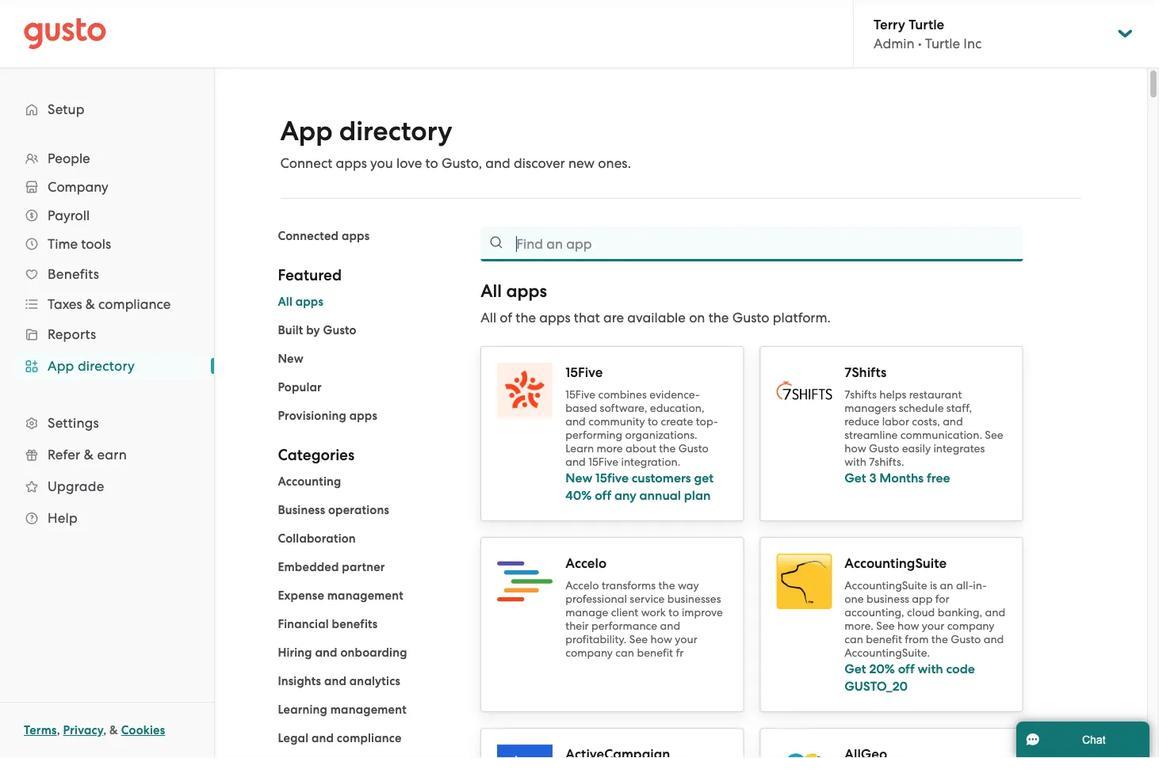 Task type: vqa. For each thing, say whether or not it's contained in the screenshot.
right Add
no



Task type: locate. For each thing, give the bounding box(es) containing it.
1 horizontal spatial app
[[280, 115, 333, 148]]

and inside app directory connect apps you love to gusto, and discover new ones.
[[486, 155, 511, 171]]

1 vertical spatial accountingsuite
[[845, 580, 927, 593]]

2 vertical spatial to
[[669, 607, 679, 620]]

None search field
[[481, 227, 1023, 262]]

analytics
[[350, 675, 400, 689]]

off down 15five
[[595, 489, 612, 504]]

0 vertical spatial off
[[595, 489, 612, 504]]

integrates
[[934, 443, 985, 456]]

1 horizontal spatial company
[[947, 620, 995, 633]]

any
[[615, 489, 637, 504]]

& left cookies
[[109, 724, 118, 738]]

7shifts 7shifts helps restaurant managers schedule staff, reduce labor costs, and streamline communication. see how gusto easily integrates with 7shifts. get 3 months free
[[845, 364, 1004, 486]]

apps
[[336, 155, 367, 171], [342, 229, 370, 243], [506, 281, 547, 302], [296, 295, 324, 309], [540, 310, 571, 326], [349, 409, 377, 423]]

1 vertical spatial benefit
[[637, 647, 673, 660]]

0 horizontal spatial benefit
[[637, 647, 673, 660]]

0 horizontal spatial directory
[[78, 358, 135, 374]]

with left the code
[[918, 662, 944, 677]]

App Search field
[[481, 227, 1023, 262]]

chat button
[[1017, 722, 1150, 759]]

apps left you
[[336, 155, 367, 171]]

apps right provisioning
[[349, 409, 377, 423]]

management down the partner
[[327, 589, 403, 603]]

0 vertical spatial with
[[845, 456, 867, 469]]

1 horizontal spatial how
[[845, 443, 867, 456]]

0 horizontal spatial how
[[651, 634, 672, 647]]

list containing all apps
[[278, 293, 457, 426]]

directory for app directory
[[78, 358, 135, 374]]

0 vertical spatial new
[[278, 352, 304, 366]]

0 vertical spatial company
[[947, 620, 995, 633]]

1 vertical spatial get
[[845, 662, 866, 677]]

0 horizontal spatial all apps
[[278, 295, 324, 309]]

1 vertical spatial company
[[566, 647, 613, 660]]

learn
[[566, 443, 594, 456]]

1 horizontal spatial directory
[[339, 115, 452, 148]]

get left 20%
[[845, 662, 866, 677]]

improve
[[682, 607, 723, 620]]

1 vertical spatial management
[[331, 703, 407, 718]]

allgeo logo image
[[777, 745, 832, 759]]

terms , privacy , & cookies
[[24, 724, 165, 738]]

0 vertical spatial accelo
[[566, 556, 607, 572]]

& for compliance
[[85, 297, 95, 312]]

can inside accountingsuite accountingsuite is an all-in- one business app for accounting, cloud banking, and more. see how your company can benefit from the gusto and accountingsuite. get 20% off with code gusto_20
[[845, 634, 863, 647]]

compliance down learning management
[[337, 732, 402, 746]]

app inside app directory connect apps you love to gusto, and discover new ones.
[[280, 115, 333, 148]]

app down reports
[[48, 358, 74, 374]]

benefit inside accountingsuite accountingsuite is an all-in- one business app for accounting, cloud banking, and more. see how your company can benefit from the gusto and accountingsuite. get 20% off with code gusto_20
[[866, 634, 902, 647]]

app
[[280, 115, 333, 148], [48, 358, 74, 374]]

1 horizontal spatial to
[[648, 416, 658, 429]]

code
[[947, 662, 975, 677]]

1 vertical spatial turtle
[[925, 35, 960, 51]]

are
[[603, 310, 624, 326]]

off right 20%
[[898, 662, 915, 677]]

apps right connected
[[342, 229, 370, 243]]

accounting,
[[845, 607, 905, 620]]

collaboration link
[[278, 532, 356, 546]]

new
[[568, 155, 595, 171]]

activecampaign logo image
[[497, 745, 553, 759]]

1 horizontal spatial your
[[922, 620, 945, 633]]

of
[[500, 310, 512, 326]]

reports link
[[16, 320, 198, 349]]

0 horizontal spatial to
[[425, 155, 438, 171]]

2 vertical spatial see
[[629, 634, 648, 647]]

learning management
[[278, 703, 407, 718]]

and inside the 7shifts 7shifts helps restaurant managers schedule staff, reduce labor costs, and streamline communication. see how gusto easily integrates with 7shifts. get 3 months free
[[943, 416, 963, 429]]

accounting link
[[278, 475, 341, 489]]

the inside accountingsuite accountingsuite is an all-in- one business app for accounting, cloud banking, and more. see how your company can benefit from the gusto and accountingsuite. get 20% off with code gusto_20
[[932, 634, 948, 647]]

company down profitability.
[[566, 647, 613, 660]]

new up 40% at the bottom
[[566, 471, 593, 486]]

gusto inside accountingsuite accountingsuite is an all-in- one business app for accounting, cloud banking, and more. see how your company can benefit from the gusto and accountingsuite. get 20% off with code gusto_20
[[951, 634, 981, 647]]

provisioning
[[278, 409, 347, 423]]

0 vertical spatial accountingsuite
[[845, 556, 947, 572]]

1 horizontal spatial compliance
[[337, 732, 402, 746]]

directory inside app directory connect apps you love to gusto, and discover new ones.
[[339, 115, 452, 148]]

0 horizontal spatial app
[[48, 358, 74, 374]]

app inside app directory link
[[48, 358, 74, 374]]

how down the work
[[651, 634, 672, 647]]

, left 'privacy'
[[57, 724, 60, 738]]

15five logo image
[[497, 363, 553, 419]]

time tools button
[[16, 230, 198, 259]]

15five 15five combines evidence- based software, education, and community to create top- performing organizations. learn more about the gusto and 15five integration. new 15five customers get 40% off any annual plan
[[566, 364, 718, 504]]

see up integrates
[[985, 429, 1004, 442]]

business operations
[[278, 504, 389, 518]]

0 vertical spatial app
[[280, 115, 333, 148]]

company down banking,
[[947, 620, 995, 633]]

0 horizontal spatial see
[[629, 634, 648, 647]]

more.
[[845, 620, 874, 633]]

top-
[[696, 416, 718, 429]]

help
[[48, 511, 78, 527]]

0 horizontal spatial company
[[566, 647, 613, 660]]

& inside 'dropdown button'
[[85, 297, 95, 312]]

app for app directory connect apps you love to gusto, and discover new ones.
[[280, 115, 333, 148]]

1 vertical spatial to
[[648, 416, 658, 429]]

turtle
[[909, 16, 945, 32], [925, 35, 960, 51]]

0 vertical spatial to
[[425, 155, 438, 171]]

2 horizontal spatial to
[[669, 607, 679, 620]]

2 vertical spatial how
[[651, 634, 672, 647]]

the right from
[[932, 634, 948, 647]]

list for featured
[[278, 293, 457, 426]]

1 vertical spatial off
[[898, 662, 915, 677]]

hiring
[[278, 646, 312, 661]]

operations
[[328, 504, 389, 518]]

the down organizations.
[[659, 443, 676, 456]]

app directory link
[[16, 352, 198, 381]]

all apps link
[[278, 295, 324, 309]]

tools
[[81, 236, 111, 252]]

that
[[574, 310, 600, 326]]

1 horizontal spatial with
[[918, 662, 944, 677]]

1 vertical spatial app
[[48, 358, 74, 374]]

the right the on
[[709, 310, 729, 326]]

1 horizontal spatial off
[[898, 662, 915, 677]]

privacy
[[63, 724, 103, 738]]

1 vertical spatial how
[[898, 620, 919, 633]]

compliance down benefits link
[[98, 297, 171, 312]]

15five
[[596, 471, 629, 486]]

to right love
[[425, 155, 438, 171]]

compliance inside 'dropdown button'
[[98, 297, 171, 312]]

, left cookies
[[103, 724, 107, 738]]

1 vertical spatial accelo
[[566, 580, 599, 593]]

your down cloud
[[922, 620, 945, 633]]

all apps
[[481, 281, 547, 302], [278, 295, 324, 309]]

1 vertical spatial &
[[84, 447, 94, 463]]

can down the more. at the right
[[845, 634, 863, 647]]

2 accountingsuite from the top
[[845, 580, 927, 593]]

service
[[630, 593, 665, 606]]

how down streamline
[[845, 443, 867, 456]]

1 horizontal spatial can
[[845, 634, 863, 647]]

1 vertical spatial your
[[675, 634, 698, 647]]

management
[[327, 589, 403, 603], [331, 703, 407, 718]]

1 horizontal spatial new
[[566, 471, 593, 486]]

embedded
[[278, 561, 339, 575]]

7shifts.
[[869, 456, 904, 469]]

to inside accelo accelo transforms the way professional service businesses manage client work to improve their performance and profitability. see how your company can benefit fr
[[669, 607, 679, 620]]

0 horizontal spatial off
[[595, 489, 612, 504]]

see down accounting,
[[877, 620, 895, 633]]

see down performance
[[629, 634, 648, 647]]

gusto down banking,
[[951, 634, 981, 647]]

0 vertical spatial turtle
[[909, 16, 945, 32]]

taxes & compliance button
[[16, 290, 198, 319]]

company button
[[16, 173, 198, 201]]

performing
[[566, 429, 623, 442]]

management down analytics
[[331, 703, 407, 718]]

client
[[611, 607, 639, 620]]

1 vertical spatial with
[[918, 662, 944, 677]]

0 horizontal spatial can
[[616, 647, 634, 660]]

0 vertical spatial &
[[85, 297, 95, 312]]

the left way
[[659, 580, 675, 593]]

apps up the of
[[506, 281, 547, 302]]

all apps up the of
[[481, 281, 547, 302]]

1 vertical spatial can
[[616, 647, 634, 660]]

privacy link
[[63, 724, 103, 738]]

one
[[845, 593, 864, 606]]

1 horizontal spatial see
[[877, 620, 895, 633]]

get inside the 7shifts 7shifts helps restaurant managers schedule staff, reduce labor costs, and streamline communication. see how gusto easily integrates with 7shifts. get 3 months free
[[845, 471, 866, 486]]

0 vertical spatial get
[[845, 471, 866, 486]]

gusto down top-
[[679, 443, 709, 456]]

gusto_20
[[845, 680, 908, 695]]

0 vertical spatial benefit
[[866, 634, 902, 647]]

directory down reports link on the left top of the page
[[78, 358, 135, 374]]

2 horizontal spatial how
[[898, 620, 919, 633]]

0 vertical spatial how
[[845, 443, 867, 456]]

to inside app directory connect apps you love to gusto, and discover new ones.
[[425, 155, 438, 171]]

gusto up 7shifts.
[[869, 443, 899, 456]]

turtle right •
[[925, 35, 960, 51]]

directory up love
[[339, 115, 452, 148]]

accelo accelo transforms the way professional service businesses manage client work to improve their performance and profitability. see how your company can benefit fr
[[566, 556, 723, 660]]

get left 3
[[845, 471, 866, 486]]

directory
[[339, 115, 452, 148], [78, 358, 135, 374]]

turtle up •
[[909, 16, 945, 32]]

how inside accelo accelo transforms the way professional service businesses manage client work to improve their performance and profitability. see how your company can benefit fr
[[651, 634, 672, 647]]

0 vertical spatial see
[[985, 429, 1004, 442]]

business operations link
[[278, 504, 389, 518]]

embedded partner link
[[278, 561, 385, 575]]

0 vertical spatial can
[[845, 634, 863, 647]]

the right the of
[[516, 310, 536, 326]]

0 vertical spatial your
[[922, 620, 945, 633]]

directory inside app directory link
[[78, 358, 135, 374]]

ones.
[[598, 155, 631, 171]]

how
[[845, 443, 867, 456], [898, 620, 919, 633], [651, 634, 672, 647]]

based
[[566, 402, 597, 415]]

& left earn
[[84, 447, 94, 463]]

communication.
[[901, 429, 982, 442]]

accountingsuite logo image
[[777, 554, 832, 610]]

about
[[626, 443, 657, 456]]

gusto inside the 7shifts 7shifts helps restaurant managers schedule staff, reduce labor costs, and streamline communication. see how gusto easily integrates with 7shifts. get 3 months free
[[869, 443, 899, 456]]

list
[[0, 144, 214, 534], [278, 293, 457, 426], [278, 473, 457, 759]]

get
[[694, 471, 714, 486]]

company inside accelo accelo transforms the way professional service businesses manage client work to improve their performance and profitability. see how your company can benefit fr
[[566, 647, 613, 660]]

business
[[867, 593, 910, 606]]

how up from
[[898, 620, 919, 633]]

accountingsuite accountingsuite is an all-in- one business app for accounting, cloud banking, and more. see how your company can benefit from the gusto and accountingsuite. get 20% off with code gusto_20
[[845, 556, 1006, 695]]

1 vertical spatial compliance
[[337, 732, 402, 746]]

see inside accelo accelo transforms the way professional service businesses manage client work to improve their performance and profitability. see how your company can benefit fr
[[629, 634, 648, 647]]

your inside accountingsuite accountingsuite is an all-in- one business app for accounting, cloud banking, and more. see how your company can benefit from the gusto and accountingsuite. get 20% off with code gusto_20
[[922, 620, 945, 633]]

new down built
[[278, 352, 304, 366]]

list containing accounting
[[278, 473, 457, 759]]

hiring and onboarding link
[[278, 646, 407, 661]]

insights
[[278, 675, 321, 689]]

can inside accelo accelo transforms the way professional service businesses manage client work to improve their performance and profitability. see how your company can benefit fr
[[616, 647, 634, 660]]

connected
[[278, 229, 339, 243]]

provisioning apps
[[278, 409, 377, 423]]

40%
[[566, 489, 592, 504]]

& right taxes on the top of page
[[85, 297, 95, 312]]

your up fr on the right
[[675, 634, 698, 647]]

new link
[[278, 352, 304, 366]]

0 horizontal spatial ,
[[57, 724, 60, 738]]

payroll
[[48, 208, 90, 224]]

create
[[661, 416, 693, 429]]

discover
[[514, 155, 565, 171]]

7shifts
[[845, 389, 877, 402]]

company inside accountingsuite accountingsuite is an all-in- one business app for accounting, cloud banking, and more. see how your company can benefit from the gusto and accountingsuite. get 20% off with code gusto_20
[[947, 620, 995, 633]]

app up connect
[[280, 115, 333, 148]]

1 vertical spatial new
[[566, 471, 593, 486]]

embedded partner
[[278, 561, 385, 575]]

compliance for taxes & compliance
[[98, 297, 171, 312]]

0 vertical spatial compliance
[[98, 297, 171, 312]]

to right the work
[[669, 607, 679, 620]]

to up organizations.
[[648, 416, 658, 429]]

7shifts logo image
[[777, 382, 832, 400]]

1 horizontal spatial benefit
[[866, 634, 902, 647]]

1 vertical spatial see
[[877, 620, 895, 633]]

1 get from the top
[[845, 471, 866, 486]]

2 get from the top
[[845, 662, 866, 677]]

can down performance
[[616, 647, 634, 660]]

0 vertical spatial management
[[327, 589, 403, 603]]

with left 7shifts.
[[845, 456, 867, 469]]

0 vertical spatial directory
[[339, 115, 452, 148]]

gusto
[[732, 310, 770, 326], [323, 324, 357, 338], [679, 443, 709, 456], [869, 443, 899, 456], [951, 634, 981, 647]]

list for categories
[[278, 473, 457, 759]]

you
[[370, 155, 393, 171]]

benefit up accountingsuite.
[[866, 634, 902, 647]]

,
[[57, 724, 60, 738], [103, 724, 107, 738]]

cloud
[[907, 607, 935, 620]]

benefit
[[866, 634, 902, 647], [637, 647, 673, 660]]

learning management link
[[278, 703, 407, 718]]

1 vertical spatial directory
[[78, 358, 135, 374]]

benefit left fr on the right
[[637, 647, 673, 660]]

1 horizontal spatial ,
[[103, 724, 107, 738]]

1 accountingsuite from the top
[[845, 556, 947, 572]]

popular
[[278, 381, 322, 395]]

2 , from the left
[[103, 724, 107, 738]]

0 horizontal spatial compliance
[[98, 297, 171, 312]]

plan
[[684, 489, 711, 504]]

taxes & compliance
[[48, 297, 171, 312]]

0 horizontal spatial with
[[845, 456, 867, 469]]

apps inside app directory connect apps you love to gusto, and discover new ones.
[[336, 155, 367, 171]]

how inside the 7shifts 7shifts helps restaurant managers schedule staff, reduce labor costs, and streamline communication. see how gusto easily integrates with 7shifts. get 3 months free
[[845, 443, 867, 456]]

all apps down featured
[[278, 295, 324, 309]]

2 horizontal spatial see
[[985, 429, 1004, 442]]

learning
[[278, 703, 328, 718]]

0 horizontal spatial your
[[675, 634, 698, 647]]

featured
[[278, 266, 342, 285]]



Task type: describe. For each thing, give the bounding box(es) containing it.
0 horizontal spatial new
[[278, 352, 304, 366]]

home image
[[24, 18, 106, 50]]

love
[[397, 155, 422, 171]]

work
[[641, 607, 666, 620]]

annual
[[640, 489, 681, 504]]

how inside accountingsuite accountingsuite is an all-in- one business app for accounting, cloud banking, and more. see how your company can benefit from the gusto and accountingsuite. get 20% off with code gusto_20
[[898, 620, 919, 633]]

accountingsuite.
[[845, 647, 930, 660]]

all up built
[[278, 295, 293, 309]]

restaurant
[[909, 389, 962, 402]]

labor
[[882, 416, 910, 429]]

to inside 15five 15five combines evidence- based software, education, and community to create top- performing organizations. learn more about the gusto and 15five integration. new 15five customers get 40% off any annual plan
[[648, 416, 658, 429]]

1 vertical spatial 15five
[[566, 389, 596, 402]]

20%
[[869, 662, 895, 677]]

banking,
[[938, 607, 983, 620]]

benefits link
[[16, 260, 198, 289]]

from
[[905, 634, 929, 647]]

gusto right by
[[323, 324, 357, 338]]

terry turtle admin • turtle inc
[[874, 16, 982, 51]]

partner
[[342, 561, 385, 575]]

refer & earn
[[48, 447, 127, 463]]

payroll button
[[16, 201, 198, 230]]

accelo logo image
[[497, 554, 553, 610]]

business
[[278, 504, 325, 518]]

all up the of
[[481, 281, 502, 302]]

an
[[940, 580, 954, 593]]

app for app directory
[[48, 358, 74, 374]]

connected apps
[[278, 229, 370, 243]]

all of the apps that are available on the gusto platform.
[[481, 310, 831, 326]]

gusto inside 15five 15five combines evidence- based software, education, and community to create top- performing organizations. learn more about the gusto and 15five integration. new 15five customers get 40% off any annual plan
[[679, 443, 709, 456]]

software,
[[600, 402, 647, 415]]

schedule
[[899, 402, 944, 415]]

performance
[[592, 620, 658, 633]]

& for earn
[[84, 447, 94, 463]]

gusto navigation element
[[0, 68, 214, 560]]

benefits
[[48, 266, 99, 282]]

organizations.
[[625, 429, 698, 442]]

and inside accelo accelo transforms the way professional service businesses manage client work to improve their performance and profitability. see how your company can benefit fr
[[660, 620, 681, 633]]

off inside 15five 15five combines evidence- based software, education, and community to create top- performing organizations. learn more about the gusto and 15five integration. new 15five customers get 40% off any annual plan
[[595, 489, 612, 504]]

on
[[689, 310, 705, 326]]

new inside 15five 15five combines evidence- based software, education, and community to create top- performing organizations. learn more about the gusto and 15five integration. new 15five customers get 40% off any annual plan
[[566, 471, 593, 486]]

1 , from the left
[[57, 724, 60, 738]]

legal and compliance link
[[278, 732, 402, 746]]

7shifts
[[845, 364, 887, 381]]

compliance for legal and compliance
[[337, 732, 402, 746]]

the inside 15five 15five combines evidence- based software, education, and community to create top- performing organizations. learn more about the gusto and 15five integration. new 15five customers get 40% off any annual plan
[[659, 443, 676, 456]]

evidence-
[[650, 389, 700, 402]]

businesses
[[668, 593, 721, 606]]

integration.
[[621, 456, 681, 469]]

0 vertical spatial 15five
[[566, 364, 603, 381]]

financial benefits link
[[278, 618, 378, 632]]

upgrade
[[48, 479, 104, 495]]

built by gusto link
[[278, 324, 357, 338]]

get inside accountingsuite accountingsuite is an all-in- one business app for accounting, cloud banking, and more. see how your company can benefit from the gusto and accountingsuite. get 20% off with code gusto_20
[[845, 662, 866, 677]]

1 horizontal spatial all apps
[[481, 281, 547, 302]]

management for expense management
[[327, 589, 403, 603]]

with inside accountingsuite accountingsuite is an all-in- one business app for accounting, cloud banking, and more. see how your company can benefit from the gusto and accountingsuite. get 20% off with code gusto_20
[[918, 662, 944, 677]]

list containing people
[[0, 144, 214, 534]]

2 accelo from the top
[[566, 580, 599, 593]]

your inside accelo accelo transforms the way professional service businesses manage client work to improve their performance and profitability. see how your company can benefit fr
[[675, 634, 698, 647]]

expense management link
[[278, 589, 403, 603]]

time tools
[[48, 236, 111, 252]]

legal
[[278, 732, 309, 746]]

helps
[[880, 389, 907, 402]]

2 vertical spatial &
[[109, 724, 118, 738]]

costs,
[[912, 416, 940, 429]]

platform.
[[773, 310, 831, 326]]

3
[[869, 471, 877, 486]]

insights and analytics link
[[278, 675, 400, 689]]

with inside the 7shifts 7shifts helps restaurant managers schedule staff, reduce labor costs, and streamline communication. see how gusto easily integrates with 7shifts. get 3 months free
[[845, 456, 867, 469]]

people button
[[16, 144, 198, 173]]

company
[[48, 179, 108, 195]]

directory for app directory connect apps you love to gusto, and discover new ones.
[[339, 115, 452, 148]]

popular link
[[278, 381, 322, 395]]

profitability.
[[566, 634, 627, 647]]

refer & earn link
[[16, 441, 198, 469]]

managers
[[845, 402, 896, 415]]

expense
[[278, 589, 324, 603]]

apps left "that"
[[540, 310, 571, 326]]

built by gusto
[[278, 324, 357, 338]]

see inside accountingsuite accountingsuite is an all-in- one business app for accounting, cloud banking, and more. see how your company can benefit from the gusto and accountingsuite. get 20% off with code gusto_20
[[877, 620, 895, 633]]

way
[[678, 580, 699, 593]]

help link
[[16, 504, 198, 533]]

time
[[48, 236, 78, 252]]

see inside the 7shifts 7shifts helps restaurant managers schedule staff, reduce labor costs, and streamline communication. see how gusto easily integrates with 7shifts. get 3 months free
[[985, 429, 1004, 442]]

setup
[[48, 102, 85, 117]]

off inside accountingsuite accountingsuite is an all-in- one business app for accounting, cloud banking, and more. see how your company can benefit from the gusto and accountingsuite. get 20% off with code gusto_20
[[898, 662, 915, 677]]

all left the of
[[481, 310, 497, 326]]

combines
[[598, 389, 647, 402]]

the inside accelo accelo transforms the way professional service businesses manage client work to improve their performance and profitability. see how your company can benefit fr
[[659, 580, 675, 593]]

management for learning management
[[331, 703, 407, 718]]

hiring and onboarding
[[278, 646, 407, 661]]

people
[[48, 151, 90, 167]]

by
[[306, 324, 320, 338]]

benefits
[[332, 618, 378, 632]]

built
[[278, 324, 303, 338]]

1 accelo from the top
[[566, 556, 607, 572]]

settings link
[[16, 409, 198, 438]]

free
[[927, 471, 951, 486]]

terms link
[[24, 724, 57, 738]]

connected apps link
[[278, 229, 370, 243]]

2 vertical spatial 15five
[[589, 456, 619, 469]]

gusto left platform.
[[732, 310, 770, 326]]

earn
[[97, 447, 127, 463]]

easily
[[902, 443, 931, 456]]

refer
[[48, 447, 80, 463]]

available
[[628, 310, 686, 326]]

benefit inside accelo accelo transforms the way professional service businesses manage client work to improve their performance and profitability. see how your company can benefit fr
[[637, 647, 673, 660]]

collaboration
[[278, 532, 356, 546]]

expense management
[[278, 589, 403, 603]]

settings
[[48, 416, 99, 431]]

terry
[[874, 16, 906, 32]]

apps down featured
[[296, 295, 324, 309]]



